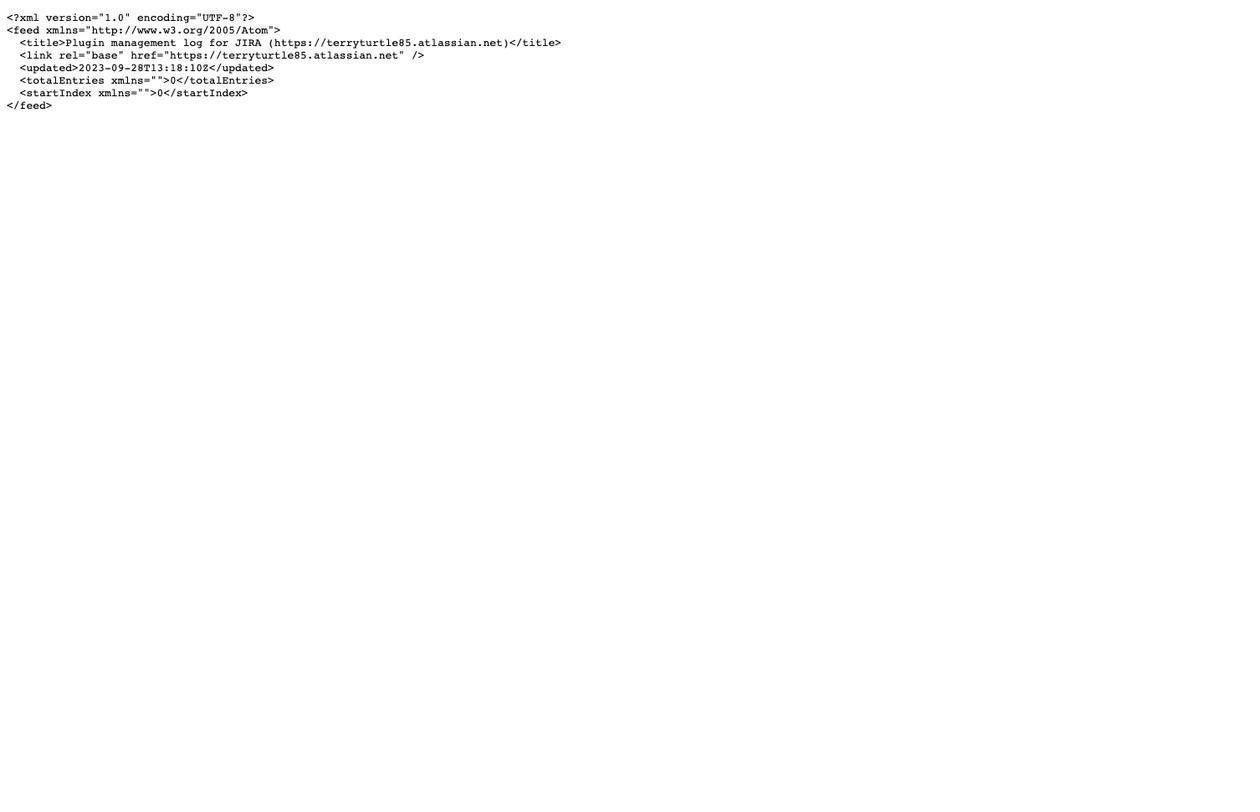 Task type: vqa. For each thing, say whether or not it's contained in the screenshot.
the set background color icon
no



Task type: locate. For each thing, give the bounding box(es) containing it.
log
[[183, 36, 203, 49]]

<?xml version="1.0" encoding="utf-8"?> <feed xmlns="http://www.w3.org/2005/atom"> <title>plugin management log for jira (https://terryturtle85.atlassian.net)</title> <link rel="base" href="https://terryturtle85.atlassian.net" /> <updated>2023-09-28t13:18:10z</updated> <totalentries xmlns="">0</totalentries> <startindex xmlns="">0</startindex> </feed>
[[7, 11, 562, 111]]

(https://terryturtle85.atlassian.net)</title>
[[268, 36, 562, 49]]

xmlns="http://www.w3.org/2005/atom">
[[46, 23, 281, 36]]

version="1.0"
[[46, 11, 131, 23]]

/>
[[412, 49, 425, 61]]

28t13:18:10z</updated>
[[131, 61, 274, 74]]

for
[[209, 36, 229, 49]]

<?xml
[[7, 11, 39, 23]]

<link
[[20, 49, 52, 61]]

href="https://terryturtle85.atlassian.net"
[[131, 49, 405, 61]]



Task type: describe. For each thing, give the bounding box(es) containing it.
encoding="utf-
[[137, 11, 229, 23]]

rel="base"
[[59, 49, 124, 61]]

<title>plugin
[[20, 36, 105, 49]]

<totalentries
[[20, 74, 105, 86]]

management
[[111, 36, 176, 49]]

<updated>2023-
[[20, 61, 111, 74]]

09-
[[111, 61, 131, 74]]

8"?>
[[229, 11, 255, 23]]

xmlns="">0</totalentries>
[[111, 74, 274, 86]]

xmlns="">0</startindex>
[[98, 86, 248, 99]]

</feed>
[[7, 99, 52, 111]]

<startindex
[[20, 86, 92, 99]]

jira
[[235, 36, 261, 49]]

<feed
[[7, 23, 39, 36]]



